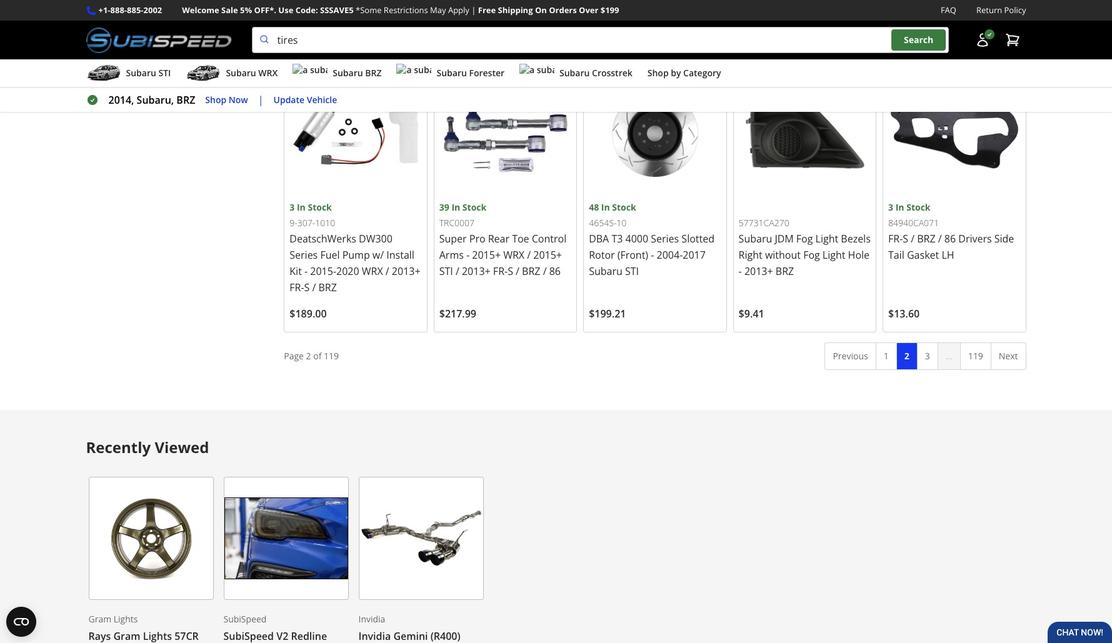 Task type: locate. For each thing, give the bounding box(es) containing it.
in right the 39
[[452, 201, 460, 213]]

by
[[671, 67, 681, 79]]

brz down 2015-
[[319, 281, 337, 294]]

sti down arms
[[439, 264, 453, 278]]

subaru left forester at the top of the page
[[437, 67, 467, 79]]

in for super
[[452, 201, 460, 213]]

s
[[903, 232, 909, 246], [508, 264, 513, 278], [304, 281, 310, 294]]

shop for shop by category
[[648, 67, 669, 79]]

2 horizontal spatial 2013+
[[745, 264, 773, 278]]

86
[[945, 232, 956, 246], [549, 264, 561, 278]]

series for kit
[[290, 248, 318, 262]]

shop now
[[205, 94, 248, 106]]

0 horizontal spatial fr-
[[290, 281, 304, 294]]

series up kit
[[290, 248, 318, 262]]

brz inside 3 in stock 84940ca071 fr-s / brz / 86 drivers side tail gasket lh
[[917, 232, 936, 246]]

fog right "jdm"
[[796, 232, 813, 246]]

invidia
[[359, 614, 385, 626]]

brz left a subaru forester thumbnail image
[[365, 67, 382, 79]]

stock up the 10
[[612, 201, 636, 213]]

brz up gasket
[[917, 232, 936, 246]]

bezels
[[841, 232, 871, 246]]

1 vertical spatial 86
[[549, 264, 561, 278]]

subaru for subaru wrx
[[226, 67, 256, 79]]

3 2013+ from the left
[[745, 264, 773, 278]]

0 horizontal spatial s
[[304, 281, 310, 294]]

3 up 9-
[[290, 201, 295, 213]]

shop left by
[[648, 67, 669, 79]]

return policy link
[[977, 4, 1026, 17]]

stock for 10
[[612, 201, 636, 213]]

0 vertical spatial |
[[472, 4, 476, 16]]

subaru for subaru brz
[[333, 67, 363, 79]]

sti inside the 48 in stock 4654s-10 dba t3 4000 series slotted rotor (front) - 2004-2017 subaru sti
[[625, 264, 639, 278]]

1 horizontal spatial 2
[[905, 350, 910, 362]]

sti inside 39 in stock trc0007 super pro rear toe control arms - 2015+ wrx / 2015+ sti / 2013+ fr-s / brz / 86
[[439, 264, 453, 278]]

- left 2004-
[[651, 248, 654, 262]]

1 in from the left
[[297, 201, 306, 213]]

...
[[946, 350, 953, 362]]

1 horizontal spatial fr-
[[493, 264, 508, 278]]

3 in stock 84940ca071 fr-s / brz / 86 drivers side tail gasket lh
[[889, 201, 1014, 262]]

stock inside 3 in stock 9-307-1010 deatschwerks dw300 series fuel pump w/ install kit - 2015-2020 wrx / 2013+ fr-s / brz
[[308, 201, 332, 213]]

1 horizontal spatial 2015+
[[534, 248, 562, 262]]

subaru jdm fog light bezels right without fog light hole - 2013+ brz
[[739, 232, 871, 278]]

0 vertical spatial s
[[903, 232, 909, 246]]

3 right 2 button
[[925, 350, 930, 362]]

of
[[313, 350, 322, 362]]

2013+ down the right
[[745, 264, 773, 278]]

light left 'bezels'
[[816, 232, 839, 246]]

deatschwerks dw300 series fuel pump w/ install kit - 2015-2020 wrx / 2013+ fr-s / brz image
[[290, 68, 422, 200]]

3 inside 3 in stock 84940ca071 fr-s / brz / 86 drivers side tail gasket lh
[[889, 201, 894, 213]]

- inside 39 in stock trc0007 super pro rear toe control arms - 2015+ wrx / 2015+ sti / 2013+ fr-s / brz / 86
[[466, 248, 470, 262]]

wrx down w/
[[362, 264, 383, 278]]

57731ca270
[[739, 217, 790, 229]]

2015+ down control
[[534, 248, 562, 262]]

grawgcrx38dagp rays gram lights 57cr almite gold 18x9.5 +38 - 2013+ fr-s / brz / 86 / 2014+ forester, image
[[88, 477, 214, 601]]

86 down control
[[549, 264, 561, 278]]

next button
[[991, 342, 1026, 370]]

1 horizontal spatial series
[[651, 232, 679, 246]]

4654s-
[[589, 217, 617, 229]]

sti up subaru,
[[158, 67, 171, 79]]

-
[[466, 248, 470, 262], [651, 248, 654, 262], [305, 264, 308, 278], [739, 264, 742, 278]]

subaru crosstrek
[[560, 67, 633, 79]]

light
[[816, 232, 839, 246], [823, 248, 846, 262]]

stock inside the 48 in stock 4654s-10 dba t3 4000 series slotted rotor (front) - 2004-2017 subaru sti
[[612, 201, 636, 213]]

stock inside 3 in stock 84940ca071 fr-s / brz / 86 drivers side tail gasket lh
[[907, 201, 931, 213]]

3 in from the left
[[601, 201, 610, 213]]

install
[[387, 248, 414, 262]]

0 vertical spatial wrx
[[258, 67, 278, 79]]

$13.60
[[889, 307, 920, 321]]

shop for shop now
[[205, 94, 226, 106]]

in inside 3 in stock 84940ca071 fr-s / brz / 86 drivers side tail gasket lh
[[896, 201, 904, 213]]

48
[[589, 201, 599, 213]]

series inside the 48 in stock 4654s-10 dba t3 4000 series slotted rotor (front) - 2004-2017 subaru sti
[[651, 232, 679, 246]]

sale
[[221, 4, 238, 16]]

shop
[[648, 67, 669, 79], [205, 94, 226, 106]]

2002
[[144, 4, 162, 16]]

shop inside dropdown button
[[648, 67, 669, 79]]

1 horizontal spatial |
[[472, 4, 476, 16]]

0 horizontal spatial 119
[[324, 350, 339, 362]]

sti down (front)
[[625, 264, 639, 278]]

shop by category
[[648, 67, 721, 79]]

0 horizontal spatial 3
[[290, 201, 295, 213]]

0 vertical spatial series
[[651, 232, 679, 246]]

2013+ down arms
[[462, 264, 491, 278]]

stock for super
[[463, 201, 487, 213]]

2 in from the left
[[452, 201, 460, 213]]

s down toe
[[508, 264, 513, 278]]

slotted
[[682, 232, 715, 246]]

0 horizontal spatial sti
[[158, 67, 171, 79]]

wrx down toe
[[503, 248, 525, 262]]

2013+ inside 3 in stock 9-307-1010 deatschwerks dw300 series fuel pump w/ install kit - 2015-2020 wrx / 2013+ fr-s / brz
[[392, 264, 421, 278]]

lh
[[942, 248, 955, 262]]

deatschwerks
[[290, 232, 356, 246]]

2 vertical spatial fr-
[[290, 281, 304, 294]]

fr- up tail
[[889, 232, 903, 246]]

wrx
[[258, 67, 278, 79], [503, 248, 525, 262], [362, 264, 383, 278]]

4000
[[626, 232, 648, 246]]

0 horizontal spatial 2015+
[[472, 248, 501, 262]]

brz inside 39 in stock trc0007 super pro rear toe control arms - 2015+ wrx / 2015+ sti / 2013+ fr-s / brz / 86
[[522, 264, 541, 278]]

stock for 307-
[[308, 201, 332, 213]]

may
[[430, 4, 446, 16]]

fr- down rear at left
[[493, 264, 508, 278]]

in inside the 48 in stock 4654s-10 dba t3 4000 series slotted rotor (front) - 2004-2017 subaru sti
[[601, 201, 610, 213]]

trc0007
[[439, 217, 475, 229]]

0 vertical spatial 86
[[945, 232, 956, 246]]

s inside 3 in stock 9-307-1010 deatschwerks dw300 series fuel pump w/ install kit - 2015-2020 wrx / 2013+ fr-s / brz
[[304, 281, 310, 294]]

119 inside 119 button
[[968, 350, 983, 362]]

2 horizontal spatial fr-
[[889, 232, 903, 246]]

2015+ down pro
[[472, 248, 501, 262]]

0 horizontal spatial wrx
[[258, 67, 278, 79]]

3 for fr-
[[889, 201, 894, 213]]

stock up 84940ca071
[[907, 201, 931, 213]]

1 vertical spatial shop
[[205, 94, 226, 106]]

2 horizontal spatial wrx
[[503, 248, 525, 262]]

invhs15stigm4st invidia gemini (r400) quad tip exhaust  - 2015+ wrx / 2015+ sti-titanium tips, image
[[359, 477, 484, 601]]

stock inside 39 in stock trc0007 super pro rear toe control arms - 2015+ wrx / 2015+ sti / 2013+ fr-s / brz / 86
[[463, 201, 487, 213]]

fr-
[[889, 232, 903, 246], [493, 264, 508, 278], [290, 281, 304, 294]]

2 right 1
[[905, 350, 910, 362]]

subispeed
[[224, 614, 267, 626]]

2 119 from the left
[[968, 350, 983, 362]]

1 horizontal spatial wrx
[[362, 264, 383, 278]]

$199
[[601, 4, 619, 16]]

4 stock from the left
[[907, 201, 931, 213]]

in
[[297, 201, 306, 213], [452, 201, 460, 213], [601, 201, 610, 213], [896, 201, 904, 213]]

$9.41
[[739, 307, 764, 321]]

0 horizontal spatial |
[[258, 93, 264, 107]]

2 2 from the left
[[905, 350, 910, 362]]

39
[[439, 201, 449, 213]]

1 horizontal spatial 86
[[945, 232, 956, 246]]

orders
[[549, 4, 577, 16]]

$85.50 link
[[883, 0, 1026, 56]]

s inside 3 in stock 84940ca071 fr-s / brz / 86 drivers side tail gasket lh
[[903, 232, 909, 246]]

2 horizontal spatial sti
[[625, 264, 639, 278]]

0 horizontal spatial shop
[[205, 94, 226, 106]]

1 vertical spatial series
[[290, 248, 318, 262]]

3 inside "button"
[[925, 350, 930, 362]]

119 button
[[960, 342, 992, 370]]

subaru for subaru forester
[[437, 67, 467, 79]]

in up the 307-
[[297, 201, 306, 213]]

fog right without
[[804, 248, 820, 262]]

9-
[[290, 217, 298, 229]]

brz down toe
[[522, 264, 541, 278]]

wrx up update
[[258, 67, 278, 79]]

in up 84940ca071
[[896, 201, 904, 213]]

subaru down rotor
[[589, 264, 623, 278]]

subaru up 2014, subaru, brz
[[126, 67, 156, 79]]

2 horizontal spatial 3
[[925, 350, 930, 362]]

1 horizontal spatial shop
[[648, 67, 669, 79]]

in right 48 at the right top
[[601, 201, 610, 213]]

hole
[[848, 248, 870, 262]]

/
[[911, 232, 915, 246], [938, 232, 942, 246], [527, 248, 531, 262], [386, 264, 389, 278], [456, 264, 459, 278], [516, 264, 520, 278], [543, 264, 547, 278], [312, 281, 316, 294]]

3 inside 3 in stock 9-307-1010 deatschwerks dw300 series fuel pump w/ install kit - 2015-2020 wrx / 2013+ fr-s / brz
[[290, 201, 295, 213]]

2 left of
[[306, 350, 311, 362]]

subaru
[[126, 67, 156, 79], [226, 67, 256, 79], [333, 67, 363, 79], [437, 67, 467, 79], [560, 67, 590, 79], [739, 232, 772, 246], [589, 264, 623, 278]]

in inside 39 in stock trc0007 super pro rear toe control arms - 2015+ wrx / 2015+ sti / 2013+ fr-s / brz / 86
[[452, 201, 460, 213]]

2 2013+ from the left
[[462, 264, 491, 278]]

2 horizontal spatial s
[[903, 232, 909, 246]]

84940ca071
[[889, 217, 939, 229]]

307-
[[297, 217, 315, 229]]

subaru up the now
[[226, 67, 256, 79]]

subaru for subaru crosstrek
[[560, 67, 590, 79]]

| right the now
[[258, 93, 264, 107]]

jdm
[[775, 232, 794, 246]]

series inside 3 in stock 9-307-1010 deatschwerks dw300 series fuel pump w/ install kit - 2015-2020 wrx / 2013+ fr-s / brz
[[290, 248, 318, 262]]

0 horizontal spatial 2013+
[[392, 264, 421, 278]]

1 vertical spatial |
[[258, 93, 264, 107]]

subispeed logo image
[[86, 27, 232, 53]]

1 2013+ from the left
[[392, 264, 421, 278]]

dba
[[589, 232, 609, 246]]

button image
[[975, 33, 990, 48]]

wrx inside dropdown button
[[258, 67, 278, 79]]

1 vertical spatial fr-
[[493, 264, 508, 278]]

fr- down kit
[[290, 281, 304, 294]]

search input field
[[252, 27, 949, 53]]

119 right ...
[[968, 350, 983, 362]]

1 horizontal spatial 119
[[968, 350, 983, 362]]

subaru for subaru sti
[[126, 67, 156, 79]]

pump
[[342, 248, 370, 262]]

invidia link
[[359, 477, 484, 643]]

- inside 3 in stock 9-307-1010 deatschwerks dw300 series fuel pump w/ install kit - 2015-2020 wrx / 2013+ fr-s / brz
[[305, 264, 308, 278]]

86 up lh
[[945, 232, 956, 246]]

2004-
[[657, 248, 683, 262]]

stock up trc0007
[[463, 201, 487, 213]]

2013+ down install at the top of page
[[392, 264, 421, 278]]

arms
[[439, 248, 464, 262]]

2013+ inside 39 in stock trc0007 super pro rear toe control arms - 2015+ wrx / 2015+ sti / 2013+ fr-s / brz / 86
[[462, 264, 491, 278]]

| left free
[[472, 4, 476, 16]]

use
[[278, 4, 293, 16]]

0 horizontal spatial 2
[[306, 350, 311, 362]]

1 vertical spatial s
[[508, 264, 513, 278]]

- right kit
[[305, 264, 308, 278]]

brz down without
[[776, 264, 794, 278]]

return policy
[[977, 4, 1026, 16]]

light left hole at the top of the page
[[823, 248, 846, 262]]

a subaru forester thumbnail image image
[[397, 64, 432, 83]]

super
[[439, 232, 467, 246]]

119 right of
[[324, 350, 339, 362]]

subaru left crosstrek
[[560, 67, 590, 79]]

subaru inside the 48 in stock 4654s-10 dba t3 4000 series slotted rotor (front) - 2004-2017 subaru sti
[[589, 264, 623, 278]]

subaru up the right
[[739, 232, 772, 246]]

gram lights
[[88, 614, 138, 626]]

2 vertical spatial wrx
[[362, 264, 383, 278]]

rotor
[[589, 248, 615, 262]]

wrx inside 39 in stock trc0007 super pro rear toe control arms - 2015+ wrx / 2015+ sti / 2013+ fr-s / brz / 86
[[503, 248, 525, 262]]

in for fr-
[[896, 201, 904, 213]]

|
[[472, 4, 476, 16], [258, 93, 264, 107]]

- down the right
[[739, 264, 742, 278]]

sti
[[158, 67, 171, 79], [439, 264, 453, 278], [625, 264, 639, 278]]

subaru wrx button
[[186, 62, 278, 87]]

1 horizontal spatial sti
[[439, 264, 453, 278]]

on
[[535, 4, 547, 16]]

restrictions
[[384, 4, 428, 16]]

1 horizontal spatial 2013+
[[462, 264, 491, 278]]

2014, subaru, brz
[[108, 93, 195, 107]]

+1-
[[98, 4, 110, 16]]

s up $189.00
[[304, 281, 310, 294]]

0 vertical spatial light
[[816, 232, 839, 246]]

side
[[995, 232, 1014, 246]]

subaru inside subaru jdm fog light bezels right without fog light hole - 2013+ brz
[[739, 232, 772, 246]]

0 vertical spatial fr-
[[889, 232, 903, 246]]

0 horizontal spatial series
[[290, 248, 318, 262]]

$217.99
[[439, 307, 476, 321]]

3 up 84940ca071
[[889, 201, 894, 213]]

in for 307-
[[297, 201, 306, 213]]

1 vertical spatial wrx
[[503, 248, 525, 262]]

apply
[[448, 4, 469, 16]]

2 vertical spatial s
[[304, 281, 310, 294]]

1 horizontal spatial s
[[508, 264, 513, 278]]

search
[[904, 34, 934, 46]]

- right arms
[[466, 248, 470, 262]]

previous button
[[825, 342, 876, 370]]

0 vertical spatial shop
[[648, 67, 669, 79]]

3 button
[[917, 342, 938, 370]]

2 stock from the left
[[463, 201, 487, 213]]

subaru brz button
[[293, 62, 382, 87]]

stock up 1010
[[308, 201, 332, 213]]

3 stock from the left
[[612, 201, 636, 213]]

in inside 3 in stock 9-307-1010 deatschwerks dw300 series fuel pump w/ install kit - 2015-2020 wrx / 2013+ fr-s / brz
[[297, 201, 306, 213]]

subaru up vehicle
[[333, 67, 363, 79]]

recently viewed
[[86, 437, 209, 458]]

4 in from the left
[[896, 201, 904, 213]]

welcome sale 5% off*. use code: sssave5
[[182, 4, 354, 16]]

0 horizontal spatial 86
[[549, 264, 561, 278]]

brz inside 3 in stock 9-307-1010 deatschwerks dw300 series fuel pump w/ install kit - 2015-2020 wrx / 2013+ fr-s / brz
[[319, 281, 337, 294]]

shop now link
[[205, 93, 248, 107]]

3 for 307-
[[290, 201, 295, 213]]

shop left the now
[[205, 94, 226, 106]]

series up 2004-
[[651, 232, 679, 246]]

1 horizontal spatial 3
[[889, 201, 894, 213]]

s down 84940ca071
[[903, 232, 909, 246]]

1 stock from the left
[[308, 201, 332, 213]]



Task type: vqa. For each thing, say whether or not it's contained in the screenshot.
bottom Fog
yes



Task type: describe. For each thing, give the bounding box(es) containing it.
1 119 from the left
[[324, 350, 339, 362]]

fr- inside 39 in stock trc0007 super pro rear toe control arms - 2015+ wrx / 2015+ sti / 2013+ fr-s / brz / 86
[[493, 264, 508, 278]]

$45.90 link
[[284, 0, 428, 56]]

next
[[999, 350, 1018, 362]]

39 in stock trc0007 super pro rear toe control arms - 2015+ wrx / 2015+ sti / 2013+ fr-s / brz / 86
[[439, 201, 567, 278]]

wrx inside 3 in stock 9-307-1010 deatschwerks dw300 series fuel pump w/ install kit - 2015-2020 wrx / 2013+ fr-s / brz
[[362, 264, 383, 278]]

a subaru wrx thumbnail image image
[[186, 64, 221, 83]]

sssave5
[[320, 4, 354, 16]]

a subaru sti thumbnail image image
[[86, 64, 121, 83]]

faq link
[[941, 4, 957, 17]]

subaru for subaru jdm fog light bezels right without fog light hole - 2013+ brz
[[739, 232, 772, 246]]

*some restrictions may apply | free shipping on orders over $199
[[356, 4, 619, 16]]

gram lights link
[[88, 477, 214, 643]]

w/
[[373, 248, 384, 262]]

shop by category button
[[648, 62, 721, 87]]

fr- inside 3 in stock 9-307-1010 deatschwerks dw300 series fuel pump w/ install kit - 2015-2020 wrx / 2013+ fr-s / brz
[[290, 281, 304, 294]]

2 button
[[896, 342, 918, 370]]

a subaru crosstrek thumbnail image image
[[520, 64, 555, 83]]

page 2 of 119
[[284, 350, 339, 362]]

code:
[[296, 4, 318, 16]]

drivers
[[959, 232, 992, 246]]

without
[[765, 248, 801, 262]]

toe
[[512, 232, 529, 246]]

vehicle
[[307, 94, 337, 106]]

shipping
[[498, 4, 533, 16]]

super pro rear toe control arms - 2015+ wrx / 2015+ sti / 2013+ fr-s / brz / 86 image
[[439, 68, 572, 200]]

subaru wrx
[[226, 67, 278, 79]]

0 vertical spatial fog
[[796, 232, 813, 246]]

1 vertical spatial fog
[[804, 248, 820, 262]]

888-
[[110, 4, 127, 16]]

1 vertical spatial light
[[823, 248, 846, 262]]

subaru jdm fog light bezels right without fog light hole - 2013+ brz image
[[739, 68, 871, 200]]

series for 2004-
[[651, 232, 679, 246]]

1 2 from the left
[[306, 350, 311, 362]]

brz inside dropdown button
[[365, 67, 382, 79]]

- inside the 48 in stock 4654s-10 dba t3 4000 series slotted rotor (front) - 2004-2017 subaru sti
[[651, 248, 654, 262]]

subispeed link
[[224, 477, 349, 643]]

2 2015+ from the left
[[534, 248, 562, 262]]

2013+ inside subaru jdm fog light bezels right without fog light hole - 2013+ brz
[[745, 264, 773, 278]]

885-
[[127, 4, 144, 16]]

+1-888-885-2002 link
[[98, 4, 162, 17]]

brz inside subaru jdm fog light bezels right without fog light hole - 2013+ brz
[[776, 264, 794, 278]]

2014,
[[108, 93, 134, 107]]

viewed
[[155, 437, 209, 458]]

- inside subaru jdm fog light bezels right without fog light hole - 2013+ brz
[[739, 264, 742, 278]]

stock for fr-
[[907, 201, 931, 213]]

1
[[884, 350, 889, 362]]

previous
[[833, 350, 868, 362]]

dba t3 4000 series slotted rotor (front) - 2004-2017 subaru sti image
[[589, 68, 721, 200]]

gasket
[[907, 248, 939, 262]]

dw300
[[359, 232, 393, 246]]

tail
[[889, 248, 905, 262]]

update vehicle button
[[274, 93, 337, 107]]

5%
[[240, 4, 252, 16]]

$189.00
[[290, 307, 327, 321]]

pro
[[469, 232, 486, 246]]

(front)
[[618, 248, 648, 262]]

welcome
[[182, 4, 219, 16]]

brz right subaru,
[[177, 93, 195, 107]]

right
[[739, 248, 763, 262]]

update vehicle
[[274, 94, 337, 106]]

open widget image
[[6, 607, 36, 637]]

subaru forester
[[437, 67, 505, 79]]

3 in stock 9-307-1010 deatschwerks dw300 series fuel pump w/ install kit - 2015-2020 wrx / 2013+ fr-s / brz
[[290, 201, 421, 294]]

subaru brz
[[333, 67, 382, 79]]

10
[[617, 217, 627, 229]]

2020
[[336, 264, 359, 278]]

fr-s / brz / 86 drivers side tail gasket lh image
[[889, 68, 1021, 200]]

t3
[[612, 232, 623, 246]]

2 inside 2 button
[[905, 350, 910, 362]]

faq
[[941, 4, 957, 16]]

$199.21
[[589, 307, 626, 321]]

a subaru brz thumbnail image image
[[293, 64, 328, 83]]

forester
[[469, 67, 505, 79]]

recently
[[86, 437, 151, 458]]

2017
[[683, 248, 706, 262]]

*some
[[356, 4, 382, 16]]

off*.
[[254, 4, 276, 16]]

s inside 39 in stock trc0007 super pro rear toe control arms - 2015+ wrx / 2015+ sti / 2013+ fr-s / brz / 86
[[508, 264, 513, 278]]

in for 10
[[601, 201, 610, 213]]

ellipses image
[[938, 342, 961, 370]]

page
[[284, 350, 304, 362]]

gram
[[88, 614, 111, 626]]

kit
[[290, 264, 302, 278]]

subaru forester button
[[397, 62, 505, 87]]

fr- inside 3 in stock 84940ca071 fr-s / brz / 86 drivers side tail gasket lh
[[889, 232, 903, 246]]

control
[[532, 232, 567, 246]]

now
[[229, 94, 248, 106]]

search button
[[892, 30, 946, 51]]

86 inside 39 in stock trc0007 super pro rear toe control arms - 2015+ wrx / 2015+ sti / 2013+ fr-s / brz / 86
[[549, 264, 561, 278]]

sbsss15wrxhl-sq2-18kit subispeed v2 redline sequential led headlights - 2018-2021 subaru wrx limited & sti, image
[[224, 477, 349, 601]]

over
[[579, 4, 599, 16]]

sti inside dropdown button
[[158, 67, 171, 79]]

category
[[683, 67, 721, 79]]

$45.90
[[290, 31, 321, 45]]

86 inside 3 in stock 84940ca071 fr-s / brz / 86 drivers side tail gasket lh
[[945, 232, 956, 246]]

1010
[[315, 217, 335, 229]]

1 2015+ from the left
[[472, 248, 501, 262]]



